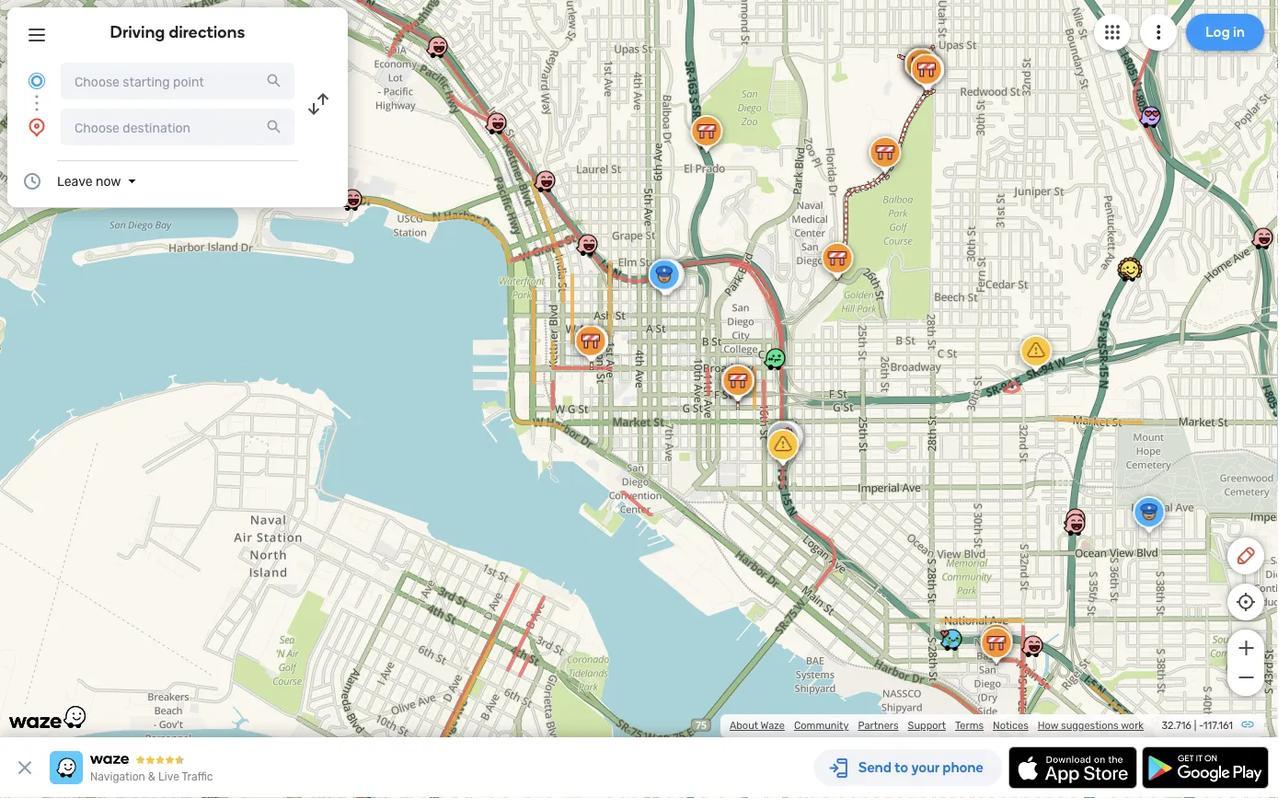 Task type: vqa. For each thing, say whether or not it's contained in the screenshot.
pm inside 1h 15m Arrive at 2:49 PM
no



Task type: locate. For each thing, give the bounding box(es) containing it.
Choose starting point text field
[[61, 63, 295, 99]]

terms link
[[955, 719, 984, 732]]

waze
[[761, 719, 785, 732]]

about
[[730, 719, 759, 732]]

support link
[[908, 719, 946, 732]]

partners
[[858, 719, 899, 732]]

terms
[[955, 719, 984, 732]]

clock image
[[21, 170, 43, 192]]

how
[[1038, 719, 1059, 732]]

navigation & live traffic
[[90, 770, 213, 783]]

community link
[[794, 719, 849, 732]]

now
[[96, 173, 121, 189]]

about waze link
[[730, 719, 785, 732]]

work
[[1121, 719, 1144, 732]]

directions
[[169, 22, 245, 42]]

-
[[1199, 719, 1204, 732]]

leave now
[[57, 173, 121, 189]]

x image
[[14, 757, 36, 779]]

about waze community partners support terms notices how suggestions work
[[730, 719, 1144, 732]]

link image
[[1241, 717, 1255, 732]]



Task type: describe. For each thing, give the bounding box(es) containing it.
navigation
[[90, 770, 145, 783]]

location image
[[26, 116, 48, 138]]

driving directions
[[110, 22, 245, 42]]

117.161
[[1204, 719, 1233, 732]]

how suggestions work link
[[1038, 719, 1144, 732]]

suggestions
[[1061, 719, 1119, 732]]

leave
[[57, 173, 93, 189]]

notices link
[[993, 719, 1029, 732]]

current location image
[[26, 70, 48, 92]]

traffic
[[182, 770, 213, 783]]

driving
[[110, 22, 165, 42]]

32.716 | -117.161
[[1162, 719, 1233, 732]]

live
[[158, 770, 179, 783]]

support
[[908, 719, 946, 732]]

notices
[[993, 719, 1029, 732]]

partners link
[[858, 719, 899, 732]]

Choose destination text field
[[61, 109, 295, 145]]

|
[[1194, 719, 1197, 732]]

zoom out image
[[1235, 666, 1258, 688]]

pencil image
[[1235, 545, 1257, 567]]

&
[[148, 770, 156, 783]]

community
[[794, 719, 849, 732]]

zoom in image
[[1235, 637, 1258, 659]]

32.716
[[1162, 719, 1192, 732]]



